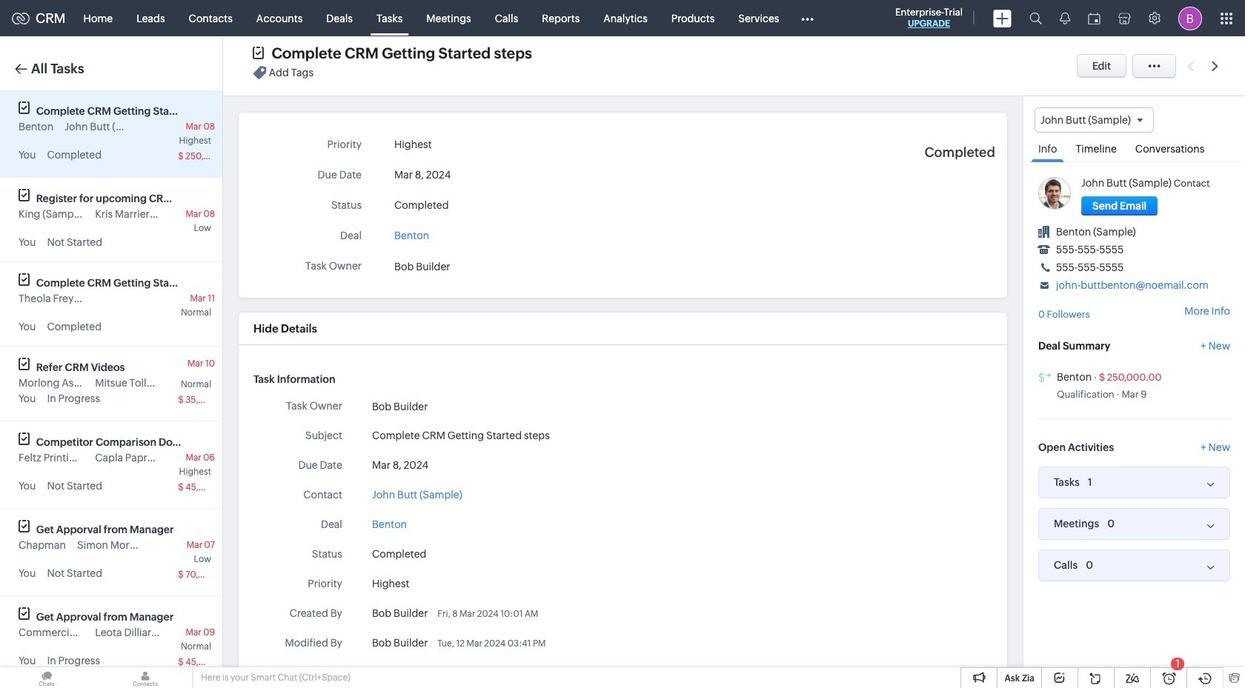 Task type: describe. For each thing, give the bounding box(es) containing it.
Other Modules field
[[791, 6, 823, 30]]

previous record image
[[1187, 61, 1194, 71]]

calendar image
[[1088, 12, 1101, 24]]

signals element
[[1051, 0, 1079, 36]]

logo image
[[12, 12, 30, 24]]

next record image
[[1212, 61, 1221, 71]]

create menu image
[[993, 9, 1012, 27]]

chats image
[[0, 668, 93, 689]]

signals image
[[1060, 12, 1070, 24]]

profile element
[[1170, 0, 1211, 36]]



Task type: vqa. For each thing, say whether or not it's contained in the screenshot.
text box
no



Task type: locate. For each thing, give the bounding box(es) containing it.
profile image
[[1178, 6, 1202, 30]]

None button
[[1081, 197, 1158, 216]]

search element
[[1021, 0, 1051, 36]]

create menu element
[[984, 0, 1021, 36]]

contacts image
[[99, 668, 192, 689]]

search image
[[1029, 12, 1042, 24]]

None field
[[1035, 107, 1154, 133]]



